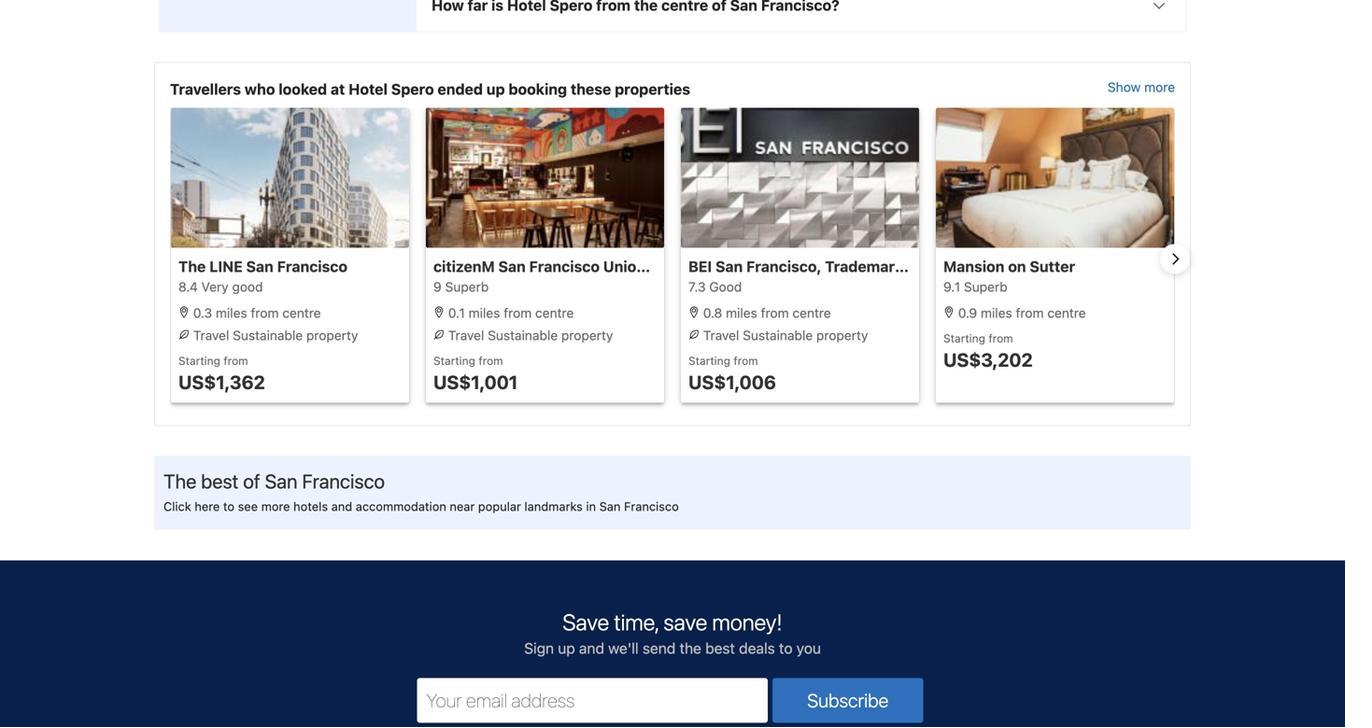 Task type: vqa. For each thing, say whether or not it's contained in the screenshot.


Task type: describe. For each thing, give the bounding box(es) containing it.
from down 'francisco,'
[[761, 305, 789, 321]]

0 horizontal spatial up
[[486, 80, 505, 98]]

subscribe button
[[773, 678, 923, 723]]

citizenm san francisco union square 9 superb
[[433, 258, 700, 294]]

4 centre from the left
[[1047, 305, 1086, 321]]

sustainable for us$1,362
[[233, 328, 303, 343]]

to inside the best of san francisco click here to see more hotels and accommodation near popular landmarks in san francisco
[[223, 500, 234, 514]]

starting for us$1,362
[[178, 354, 220, 367]]

show more link
[[1108, 78, 1175, 100]]

at
[[331, 80, 345, 98]]

miles for us$1,001
[[469, 305, 500, 321]]

wyndham
[[1005, 258, 1078, 275]]

francisco inside the line san francisco 8.4 very good
[[277, 258, 348, 275]]

starting for us$3,202
[[943, 332, 985, 345]]

here
[[195, 500, 220, 514]]

from inside starting from us$1,362
[[224, 354, 248, 367]]

0.9 miles from centre
[[955, 305, 1086, 321]]

save
[[563, 609, 609, 635]]

from inside starting from us$1,006
[[734, 354, 758, 367]]

popular
[[478, 500, 521, 514]]

travel sustainable property for us$1,001
[[445, 328, 613, 343]]

from down mansion on sutter 9.1 superb
[[1016, 305, 1044, 321]]

subscribe
[[807, 690, 889, 712]]

who
[[245, 80, 275, 98]]

click
[[163, 500, 191, 514]]

the for the best of san francisco
[[163, 470, 196, 493]]

save
[[663, 609, 707, 635]]

0.1 miles from centre
[[445, 305, 574, 321]]

these
[[571, 80, 611, 98]]

we'll
[[608, 640, 639, 657]]

francisco up hotels on the bottom
[[302, 470, 385, 493]]

union
[[603, 258, 645, 275]]

accommodation
[[356, 500, 446, 514]]

the for the line san francisco
[[178, 258, 206, 275]]

show more
[[1108, 79, 1175, 95]]

collection
[[907, 258, 980, 275]]

more inside the best of san francisco click here to see more hotels and accommodation near popular landmarks in san francisco
[[261, 500, 290, 514]]

and inside save time, save money! sign up and we'll send the best deals to you
[[579, 640, 604, 657]]

travellers who looked at hotel spero ended up booking these properties
[[170, 80, 690, 98]]

near
[[450, 500, 475, 514]]

in
[[586, 500, 596, 514]]

Your email address email field
[[417, 678, 768, 723]]

0.8
[[703, 305, 722, 321]]

us$1,001
[[433, 371, 518, 393]]

by
[[984, 258, 1002, 275]]

1 horizontal spatial more
[[1144, 79, 1175, 95]]

starting from us$1,362
[[178, 354, 265, 393]]

centre for us$1,006
[[792, 305, 831, 321]]

0.8 miles from centre
[[700, 305, 831, 321]]

bei san francisco, trademark collection by wyndham 7.3 good
[[688, 258, 1078, 294]]

travel sustainable property for us$1,362
[[190, 328, 358, 343]]

booking
[[509, 80, 567, 98]]

mansion on sutter 9.1 superb
[[943, 258, 1075, 294]]

from right 0.1
[[504, 305, 532, 321]]

travel for us$1,006
[[703, 328, 739, 343]]

bei
[[688, 258, 712, 275]]

spero
[[391, 80, 434, 98]]

sustainable for us$1,001
[[488, 328, 558, 343]]

good
[[232, 279, 263, 294]]

centre for us$1,362
[[282, 305, 321, 321]]



Task type: locate. For each thing, give the bounding box(es) containing it.
3 centre from the left
[[792, 305, 831, 321]]

ended
[[438, 80, 483, 98]]

1 horizontal spatial best
[[705, 640, 735, 657]]

miles right 0.1
[[469, 305, 500, 321]]

travel for us$1,362
[[193, 328, 229, 343]]

hotel
[[349, 80, 388, 98]]

to inside save time, save money! sign up and we'll send the best deals to you
[[779, 640, 793, 657]]

2 horizontal spatial travel
[[703, 328, 739, 343]]

1 travel from the left
[[193, 328, 229, 343]]

starting from us$1,001
[[433, 354, 518, 393]]

francisco,
[[746, 258, 822, 275]]

centre down citizenm san francisco union square 9 superb
[[535, 305, 574, 321]]

sustainable down 0.1 miles from centre
[[488, 328, 558, 343]]

send
[[643, 640, 676, 657]]

property down bei san francisco, trademark collection by wyndham 7.3 good
[[816, 328, 868, 343]]

from inside starting from us$3,202
[[989, 332, 1013, 345]]

0 vertical spatial to
[[223, 500, 234, 514]]

travel down 0.8
[[703, 328, 739, 343]]

0 horizontal spatial property
[[306, 328, 358, 343]]

and down save
[[579, 640, 604, 657]]

from down good
[[251, 305, 279, 321]]

1 vertical spatial more
[[261, 500, 290, 514]]

1 horizontal spatial property
[[561, 328, 613, 343]]

2 horizontal spatial property
[[816, 328, 868, 343]]

time,
[[614, 609, 659, 635]]

francisco left union
[[529, 258, 600, 275]]

from up us$1,006
[[734, 354, 758, 367]]

up right ended
[[486, 80, 505, 98]]

1 vertical spatial to
[[779, 640, 793, 657]]

7.3 good
[[688, 279, 742, 294]]

the best of san francisco click here to see more hotels and accommodation near popular landmarks in san francisco
[[163, 470, 679, 514]]

to left see
[[223, 500, 234, 514]]

starting for us$1,006
[[688, 354, 730, 367]]

miles right 0.8
[[726, 305, 757, 321]]

travellers
[[170, 80, 241, 98]]

hotels
[[293, 500, 328, 514]]

starting inside starting from us$1,362
[[178, 354, 220, 367]]

francisco
[[277, 258, 348, 275], [529, 258, 600, 275], [302, 470, 385, 493], [624, 500, 679, 514]]

0.1
[[448, 305, 465, 321]]

more right show
[[1144, 79, 1175, 95]]

starting up us$1,006
[[688, 354, 730, 367]]

the up 8.4 very
[[178, 258, 206, 275]]

starting
[[943, 332, 985, 345], [178, 354, 220, 367], [433, 354, 475, 367], [688, 354, 730, 367]]

starting for us$1,001
[[433, 354, 475, 367]]

the line san francisco 8.4 very good
[[178, 258, 348, 294]]

see
[[238, 500, 258, 514]]

3 sustainable from the left
[[743, 328, 813, 343]]

2 centre from the left
[[535, 305, 574, 321]]

deals
[[739, 640, 775, 657]]

us$3,202
[[943, 349, 1033, 371]]

us$1,362
[[178, 371, 265, 393]]

3 property from the left
[[816, 328, 868, 343]]

0 horizontal spatial more
[[261, 500, 290, 514]]

and
[[331, 500, 352, 514], [579, 640, 604, 657]]

1 property from the left
[[306, 328, 358, 343]]

0.9
[[958, 305, 977, 321]]

miles right 0.3
[[216, 305, 247, 321]]

centre down the line san francisco 8.4 very good
[[282, 305, 321, 321]]

1 horizontal spatial sustainable
[[488, 328, 558, 343]]

travel sustainable property for us$1,006
[[700, 328, 868, 343]]

from up the us$3,202
[[989, 332, 1013, 345]]

1 centre from the left
[[282, 305, 321, 321]]

you
[[796, 640, 821, 657]]

to left you
[[779, 640, 793, 657]]

starting from us$1,006
[[688, 354, 776, 393]]

starting inside starting from us$3,202
[[943, 332, 985, 345]]

us$1,006
[[688, 371, 776, 393]]

square
[[649, 258, 700, 275]]

property
[[306, 328, 358, 343], [561, 328, 613, 343], [816, 328, 868, 343]]

0 vertical spatial more
[[1144, 79, 1175, 95]]

2 miles from the left
[[469, 305, 500, 321]]

travel sustainable property down 0.1 miles from centre
[[445, 328, 613, 343]]

0.3
[[193, 305, 212, 321]]

property for us$1,001
[[561, 328, 613, 343]]

centre down 'francisco,'
[[792, 305, 831, 321]]

2 travel from the left
[[448, 328, 484, 343]]

0.3 miles from centre
[[190, 305, 321, 321]]

the up click
[[163, 470, 196, 493]]

san up good
[[246, 258, 274, 275]]

centre down sutter
[[1047, 305, 1086, 321]]

money!
[[712, 609, 783, 635]]

best
[[201, 470, 239, 493], [705, 640, 735, 657]]

up right sign
[[558, 640, 575, 657]]

sutter
[[1030, 258, 1075, 275]]

centre
[[282, 305, 321, 321], [535, 305, 574, 321], [792, 305, 831, 321], [1047, 305, 1086, 321]]

travel for us$1,001
[[448, 328, 484, 343]]

and inside the best of san francisco click here to see more hotels and accommodation near popular landmarks in san francisco
[[331, 500, 352, 514]]

1 vertical spatial best
[[705, 640, 735, 657]]

and right hotels on the bottom
[[331, 500, 352, 514]]

0 horizontal spatial travel
[[193, 328, 229, 343]]

from inside starting from us$1,001
[[479, 354, 503, 367]]

up inside save time, save money! sign up and we'll send the best deals to you
[[558, 640, 575, 657]]

property down citizenm san francisco union square 9 superb
[[561, 328, 613, 343]]

mansion
[[943, 258, 1005, 275]]

region
[[155, 108, 1190, 410]]

1 horizontal spatial and
[[579, 640, 604, 657]]

1 travel sustainable property from the left
[[190, 328, 358, 343]]

best inside save time, save money! sign up and we'll send the best deals to you
[[705, 640, 735, 657]]

travel
[[193, 328, 229, 343], [448, 328, 484, 343], [703, 328, 739, 343]]

starting inside starting from us$1,001
[[433, 354, 475, 367]]

from up 'us$1,001'
[[479, 354, 503, 367]]

1 sustainable from the left
[[233, 328, 303, 343]]

travel down 0.1
[[448, 328, 484, 343]]

san up 7.3 good
[[716, 258, 743, 275]]

miles
[[216, 305, 247, 321], [469, 305, 500, 321], [726, 305, 757, 321], [981, 305, 1012, 321]]

0 horizontal spatial and
[[331, 500, 352, 514]]

san inside the line san francisco 8.4 very good
[[246, 258, 274, 275]]

2 sustainable from the left
[[488, 328, 558, 343]]

3 travel sustainable property from the left
[[700, 328, 868, 343]]

save time, save money! sign up and we'll send the best deals to you
[[524, 609, 821, 657]]

starting down the 0.9
[[943, 332, 985, 345]]

to
[[223, 500, 234, 514], [779, 640, 793, 657]]

sustainable down 0.8 miles from centre
[[743, 328, 813, 343]]

property down "0.3 miles from centre" on the left
[[306, 328, 358, 343]]

san inside bei san francisco, trademark collection by wyndham 7.3 good
[[716, 258, 743, 275]]

francisco up "0.3 miles from centre" on the left
[[277, 258, 348, 275]]

show
[[1108, 79, 1141, 95]]

sign
[[524, 640, 554, 657]]

sustainable for us$1,006
[[743, 328, 813, 343]]

0 horizontal spatial travel sustainable property
[[190, 328, 358, 343]]

4 miles from the left
[[981, 305, 1012, 321]]

landmarks
[[524, 500, 583, 514]]

3 miles from the left
[[726, 305, 757, 321]]

from
[[251, 305, 279, 321], [504, 305, 532, 321], [761, 305, 789, 321], [1016, 305, 1044, 321], [989, 332, 1013, 345], [224, 354, 248, 367], [479, 354, 503, 367], [734, 354, 758, 367]]

the
[[178, 258, 206, 275], [163, 470, 196, 493]]

the
[[680, 640, 701, 657]]

best inside the best of san francisco click here to see more hotels and accommodation near popular landmarks in san francisco
[[201, 470, 239, 493]]

property for us$1,006
[[816, 328, 868, 343]]

san inside citizenm san francisco union square 9 superb
[[498, 258, 526, 275]]

best right the
[[705, 640, 735, 657]]

1 vertical spatial and
[[579, 640, 604, 657]]

0 vertical spatial up
[[486, 80, 505, 98]]

miles right the 0.9
[[981, 305, 1012, 321]]

property for us$1,362
[[306, 328, 358, 343]]

on
[[1008, 258, 1026, 275]]

properties
[[615, 80, 690, 98]]

travel sustainable property down 0.8 miles from centre
[[700, 328, 868, 343]]

3 travel from the left
[[703, 328, 739, 343]]

looked
[[279, 80, 327, 98]]

0 horizontal spatial best
[[201, 470, 239, 493]]

travel down 0.3
[[193, 328, 229, 343]]

best up 'here'
[[201, 470, 239, 493]]

of
[[243, 470, 260, 493]]

region containing us$3,202
[[155, 108, 1190, 410]]

travel sustainable property down "0.3 miles from centre" on the left
[[190, 328, 358, 343]]

2 horizontal spatial travel sustainable property
[[700, 328, 868, 343]]

sustainable
[[233, 328, 303, 343], [488, 328, 558, 343], [743, 328, 813, 343]]

san right the of
[[265, 470, 297, 493]]

2 travel sustainable property from the left
[[445, 328, 613, 343]]

0 vertical spatial and
[[331, 500, 352, 514]]

up
[[486, 80, 505, 98], [558, 640, 575, 657]]

san
[[246, 258, 274, 275], [498, 258, 526, 275], [716, 258, 743, 275], [265, 470, 297, 493], [599, 500, 621, 514]]

francisco right in in the bottom of the page
[[624, 500, 679, 514]]

the inside the best of san francisco click here to see more hotels and accommodation near popular landmarks in san francisco
[[163, 470, 196, 493]]

francisco inside citizenm san francisco union square 9 superb
[[529, 258, 600, 275]]

starting from us$3,202
[[943, 332, 1033, 371]]

1 horizontal spatial up
[[558, 640, 575, 657]]

more right see
[[261, 500, 290, 514]]

travel sustainable property
[[190, 328, 358, 343], [445, 328, 613, 343], [700, 328, 868, 343]]

8.4 very
[[178, 279, 229, 294]]

2 horizontal spatial sustainable
[[743, 328, 813, 343]]

0 horizontal spatial to
[[223, 500, 234, 514]]

miles for us$1,006
[[726, 305, 757, 321]]

trademark
[[825, 258, 904, 275]]

1 horizontal spatial travel
[[448, 328, 484, 343]]

starting inside starting from us$1,006
[[688, 354, 730, 367]]

line
[[209, 258, 243, 275]]

9 superb
[[433, 279, 489, 294]]

miles for us$1,362
[[216, 305, 247, 321]]

citizenm
[[433, 258, 495, 275]]

0 vertical spatial best
[[201, 470, 239, 493]]

more
[[1144, 79, 1175, 95], [261, 500, 290, 514]]

starting up us$1,362
[[178, 354, 220, 367]]

the inside the line san francisco 8.4 very good
[[178, 258, 206, 275]]

1 vertical spatial the
[[163, 470, 196, 493]]

1 vertical spatial up
[[558, 640, 575, 657]]

0 horizontal spatial sustainable
[[233, 328, 303, 343]]

centre for us$1,001
[[535, 305, 574, 321]]

san up 0.1 miles from centre
[[498, 258, 526, 275]]

1 horizontal spatial travel sustainable property
[[445, 328, 613, 343]]

san right in in the bottom of the page
[[599, 500, 621, 514]]

1 miles from the left
[[216, 305, 247, 321]]

1 horizontal spatial to
[[779, 640, 793, 657]]

9.1 superb
[[943, 279, 1008, 294]]

0 vertical spatial the
[[178, 258, 206, 275]]

2 property from the left
[[561, 328, 613, 343]]

sustainable down "0.3 miles from centre" on the left
[[233, 328, 303, 343]]

starting up 'us$1,001'
[[433, 354, 475, 367]]

from up us$1,362
[[224, 354, 248, 367]]



